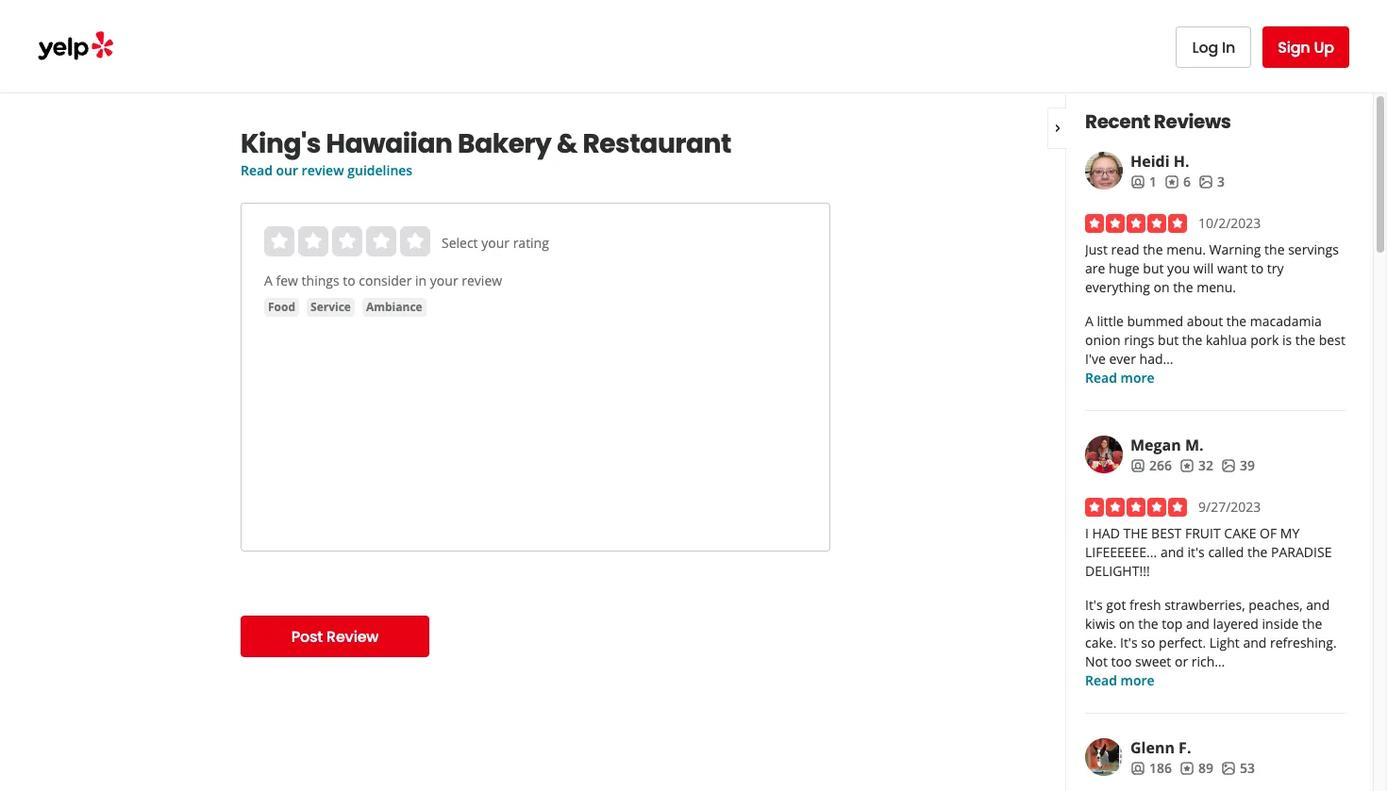 Task type: vqa. For each thing, say whether or not it's contained in the screenshot.
Photo of Heidi H.
yes



Task type: locate. For each thing, give the bounding box(es) containing it.
a left few
[[264, 272, 273, 290]]

5 star rating image
[[1086, 214, 1188, 233], [1086, 498, 1188, 517]]

3 friends element from the top
[[1131, 760, 1172, 779]]

1 vertical spatial friends element
[[1131, 457, 1172, 476]]

reviews element
[[1165, 173, 1191, 192], [1180, 457, 1214, 476], [1180, 760, 1214, 779]]

are
[[1086, 260, 1106, 278]]

0 vertical spatial read more
[[1086, 369, 1155, 387]]

sweet
[[1136, 653, 1172, 671]]

1 vertical spatial 16 photos v2 image
[[1221, 459, 1237, 474]]

0 vertical spatial on
[[1154, 278, 1170, 296]]

friends element down the megan
[[1131, 457, 1172, 476]]

read inside king's hawaiian bakery & restaurant read our review guidelines
[[241, 161, 273, 179]]

0 horizontal spatial a
[[264, 272, 273, 290]]

0 vertical spatial it's
[[1086, 597, 1103, 615]]

read more for heidi h.
[[1086, 369, 1155, 387]]

photos element right 89
[[1221, 760, 1255, 779]]

but left you
[[1143, 260, 1164, 278]]

1 more from the top
[[1121, 369, 1155, 387]]

photo of glenn f. image
[[1086, 739, 1123, 777]]

the up try
[[1265, 241, 1285, 259]]

close sidebar icon image
[[1051, 120, 1066, 135], [1051, 120, 1066, 135]]

None radio
[[298, 227, 329, 257], [332, 227, 362, 257], [366, 227, 396, 257], [400, 227, 430, 257], [298, 227, 329, 257], [332, 227, 362, 257], [366, 227, 396, 257], [400, 227, 430, 257]]

0 horizontal spatial it's
[[1086, 597, 1103, 615]]

1 horizontal spatial review
[[462, 272, 502, 290]]

menu. up you
[[1167, 241, 1206, 259]]

2 read more from the top
[[1086, 672, 1155, 690]]

0 vertical spatial reviews element
[[1165, 173, 1191, 192]]

it's
[[1086, 597, 1103, 615], [1121, 634, 1138, 652]]

16 friends v2 image
[[1131, 174, 1146, 190], [1131, 459, 1146, 474]]

reviews element down "m."
[[1180, 457, 1214, 476]]

1 vertical spatial a
[[1086, 312, 1094, 330]]

1 vertical spatial read more button
[[1086, 672, 1155, 691]]

1 horizontal spatial on
[[1154, 278, 1170, 296]]

rating
[[513, 234, 549, 252]]

1 vertical spatial but
[[1158, 331, 1179, 349]]

the down of
[[1248, 544, 1268, 562]]

best
[[1152, 525, 1182, 543]]

hawaiian
[[326, 126, 453, 162]]

your
[[482, 234, 510, 252], [430, 272, 458, 290]]

0 vertical spatial your
[[482, 234, 510, 252]]

kahlua
[[1206, 331, 1248, 349]]

2 16 friends v2 image from the top
[[1131, 459, 1146, 474]]

16 review v2 image left 6
[[1165, 174, 1180, 190]]

reviews element containing 89
[[1180, 760, 1214, 779]]

1 5 star rating image from the top
[[1086, 214, 1188, 233]]

in
[[415, 272, 427, 290]]

on inside 'just read the menu. warning the servings are huge but you will want to try everything on the menu.'
[[1154, 278, 1170, 296]]

inside
[[1263, 615, 1299, 633]]

1 vertical spatial read
[[1086, 369, 1118, 387]]

it's left so
[[1121, 634, 1138, 652]]

friends element containing 186
[[1131, 760, 1172, 779]]

read more button for heidi h.
[[1086, 369, 1155, 388]]

1 16 friends v2 image from the top
[[1131, 174, 1146, 190]]

2 5 star rating image from the top
[[1086, 498, 1188, 517]]

read more down ever
[[1086, 369, 1155, 387]]

10/2/2023
[[1199, 214, 1261, 232]]

on
[[1154, 278, 1170, 296], [1119, 615, 1135, 633]]

0 vertical spatial menu.
[[1167, 241, 1206, 259]]

photos element
[[1199, 173, 1225, 192], [1221, 457, 1255, 476], [1221, 760, 1255, 779]]

the up so
[[1139, 615, 1159, 633]]

1 vertical spatial reviews element
[[1180, 457, 1214, 476]]

friends element for heidi h.
[[1131, 173, 1157, 192]]

16 review v2 image
[[1165, 174, 1180, 190], [1180, 459, 1195, 474]]

friends element containing 266
[[1131, 457, 1172, 476]]

1 horizontal spatial to
[[1252, 260, 1264, 278]]

but
[[1143, 260, 1164, 278], [1158, 331, 1179, 349]]

0 vertical spatial read
[[241, 161, 273, 179]]

log
[[1193, 36, 1219, 58]]

the down you
[[1173, 278, 1194, 296]]

read down i've
[[1086, 369, 1118, 387]]

pork
[[1251, 331, 1279, 349]]

16 photos v2 image left 3
[[1199, 174, 1214, 190]]

review
[[327, 626, 379, 648]]

photos element for megan m.
[[1221, 457, 1255, 476]]

1 vertical spatial review
[[462, 272, 502, 290]]

light
[[1210, 634, 1240, 652]]

select
[[442, 234, 478, 252]]

reviews element containing 32
[[1180, 457, 1214, 476]]

to right things
[[343, 272, 356, 290]]

16 review v2 image left the 32
[[1180, 459, 1195, 474]]

1 vertical spatial it's
[[1121, 634, 1138, 652]]

restaurant
[[583, 126, 732, 162]]

1 read more from the top
[[1086, 369, 1155, 387]]

friends element containing 1
[[1131, 173, 1157, 192]]

1 vertical spatial your
[[430, 272, 458, 290]]

called
[[1209, 544, 1245, 562]]

about
[[1187, 312, 1224, 330]]

your left rating
[[482, 234, 510, 252]]

read more button down ever
[[1086, 369, 1155, 388]]

89
[[1199, 760, 1214, 778]]

more
[[1121, 369, 1155, 387], [1121, 672, 1155, 690]]

your right the in
[[430, 272, 458, 290]]

a little bummed about the macadamia onion rings but the kahlua pork is the best i've ever had…
[[1086, 312, 1346, 368]]

ever
[[1110, 350, 1137, 368]]

16 photos v2 image left 39
[[1221, 459, 1237, 474]]

photos element containing 3
[[1199, 173, 1225, 192]]

not
[[1086, 653, 1108, 671]]

5 star rating image up the
[[1086, 498, 1188, 517]]

in
[[1222, 36, 1236, 58]]

2 friends element from the top
[[1131, 457, 1172, 476]]

m.
[[1186, 435, 1204, 456]]

the right read
[[1143, 241, 1164, 259]]

3
[[1218, 173, 1225, 191]]

to left try
[[1252, 260, 1264, 278]]

16 photos v2 image left 53
[[1221, 762, 1237, 777]]

friends element down glenn
[[1131, 760, 1172, 779]]

photos element right 6
[[1199, 173, 1225, 192]]

1 read more button from the top
[[1086, 369, 1155, 388]]

best
[[1319, 331, 1346, 349]]

read more button
[[1086, 369, 1155, 388], [1086, 672, 1155, 691]]

0 horizontal spatial review
[[302, 161, 344, 179]]

on down you
[[1154, 278, 1170, 296]]

guidelines
[[348, 161, 413, 179]]

the down about
[[1183, 331, 1203, 349]]

rating element
[[264, 227, 430, 257]]

16 photos v2 image
[[1199, 174, 1214, 190], [1221, 459, 1237, 474], [1221, 762, 1237, 777]]

0 vertical spatial review
[[302, 161, 344, 179]]

just
[[1086, 241, 1108, 259]]

16 friends v2 image left '266'
[[1131, 459, 1146, 474]]

1 horizontal spatial your
[[482, 234, 510, 252]]

266
[[1150, 457, 1172, 475]]

photos element for glenn f.
[[1221, 760, 1255, 779]]

16 photos v2 image for megan m.
[[1221, 459, 1237, 474]]

0 vertical spatial 16 friends v2 image
[[1131, 174, 1146, 190]]

read more
[[1086, 369, 1155, 387], [1086, 672, 1155, 690]]

so
[[1142, 634, 1156, 652]]

0 vertical spatial photos element
[[1199, 173, 1225, 192]]

macadamia
[[1251, 312, 1322, 330]]

cake.
[[1086, 634, 1117, 652]]

read left our
[[241, 161, 273, 179]]

review right our
[[302, 161, 344, 179]]

2 vertical spatial 16 photos v2 image
[[1221, 762, 1237, 777]]

more down sweet
[[1121, 672, 1155, 690]]

review inside king's hawaiian bakery & restaurant read our review guidelines
[[302, 161, 344, 179]]

you
[[1168, 260, 1191, 278]]

it's
[[1188, 544, 1205, 562]]

2 vertical spatial friends element
[[1131, 760, 1172, 779]]

1 vertical spatial 5 star rating image
[[1086, 498, 1188, 517]]

a for a few things to consider in your review
[[264, 272, 273, 290]]

16 review v2 image for m.
[[1180, 459, 1195, 474]]

1 vertical spatial photos element
[[1221, 457, 1255, 476]]

megan m.
[[1131, 435, 1204, 456]]

0 vertical spatial friends element
[[1131, 173, 1157, 192]]

2 vertical spatial reviews element
[[1180, 760, 1214, 779]]

1 vertical spatial 16 friends v2 image
[[1131, 459, 1146, 474]]

f.
[[1179, 738, 1192, 759]]

1 vertical spatial 16 review v2 image
[[1180, 459, 1195, 474]]

menu.
[[1167, 241, 1206, 259], [1197, 278, 1237, 296]]

it's up kiwis in the right bottom of the page
[[1086, 597, 1103, 615]]

5 star rating image up read
[[1086, 214, 1188, 233]]

None radio
[[264, 227, 295, 257]]

0 vertical spatial a
[[264, 272, 273, 290]]

of
[[1260, 525, 1277, 543]]

but inside 'just read the menu. warning the servings are huge but you will want to try everything on the menu.'
[[1143, 260, 1164, 278]]

read more button down too
[[1086, 672, 1155, 691]]

and up refreshing.
[[1307, 597, 1330, 615]]

menu. down will
[[1197, 278, 1237, 296]]

1 vertical spatial more
[[1121, 672, 1155, 690]]

1 vertical spatial on
[[1119, 615, 1135, 633]]

photos element containing 53
[[1221, 760, 1255, 779]]

2 more from the top
[[1121, 672, 1155, 690]]

1 horizontal spatial a
[[1086, 312, 1094, 330]]

heidi
[[1131, 151, 1170, 172]]

a left little
[[1086, 312, 1094, 330]]

rings
[[1125, 331, 1155, 349]]

i've
[[1086, 350, 1106, 368]]

want
[[1218, 260, 1248, 278]]

a inside a little bummed about the macadamia onion rings but the kahlua pork is the best i've ever had…
[[1086, 312, 1094, 330]]

0 vertical spatial more
[[1121, 369, 1155, 387]]

photos element containing 39
[[1221, 457, 1255, 476]]

reviews element down h.
[[1165, 173, 1191, 192]]

on down got
[[1119, 615, 1135, 633]]

review down select your rating
[[462, 272, 502, 290]]

log in button
[[1177, 26, 1252, 68]]

up
[[1314, 36, 1335, 58]]

53
[[1240, 760, 1255, 778]]

our
[[276, 161, 298, 179]]

and down best
[[1161, 544, 1185, 562]]

reviews element down f.
[[1180, 760, 1214, 779]]

huge
[[1109, 260, 1140, 278]]

5 star rating image for megan m.
[[1086, 498, 1188, 517]]

0 horizontal spatial on
[[1119, 615, 1135, 633]]

read
[[241, 161, 273, 179], [1086, 369, 1118, 387], [1086, 672, 1118, 690]]

0 vertical spatial 16 photos v2 image
[[1199, 174, 1214, 190]]

16 friends v2 image
[[1131, 762, 1146, 777]]

2 read more button from the top
[[1086, 672, 1155, 691]]

friends element
[[1131, 173, 1157, 192], [1131, 457, 1172, 476], [1131, 760, 1172, 779]]

0 vertical spatial 16 review v2 image
[[1165, 174, 1180, 190]]

read down "not"
[[1086, 672, 1118, 690]]

0 vertical spatial but
[[1143, 260, 1164, 278]]

1 friends element from the top
[[1131, 173, 1157, 192]]

friends element down heidi
[[1131, 173, 1157, 192]]

had…
[[1140, 350, 1174, 368]]

read more down too
[[1086, 672, 1155, 690]]

on inside it's got fresh strawberries, peaches, and kiwis on the top and layered inside the cake. it's so perfect. light and refreshing. not too sweet or rich…
[[1119, 615, 1135, 633]]

is
[[1283, 331, 1292, 349]]

16 friends v2 image for megan m.
[[1131, 459, 1146, 474]]

everything
[[1086, 278, 1151, 296]]

service
[[311, 299, 351, 315]]

0 vertical spatial 5 star rating image
[[1086, 214, 1188, 233]]

16 friends v2 image left 1
[[1131, 174, 1146, 190]]

try
[[1268, 260, 1284, 278]]

photos element for heidi h.
[[1199, 173, 1225, 192]]

more down ever
[[1121, 369, 1155, 387]]

but up had…
[[1158, 331, 1179, 349]]

king's hawaiian bakery & restaurant link
[[241, 126, 831, 162]]

2 vertical spatial photos element
[[1221, 760, 1255, 779]]

1 vertical spatial read more
[[1086, 672, 1155, 690]]

1 vertical spatial menu.
[[1197, 278, 1237, 296]]

0 vertical spatial read more button
[[1086, 369, 1155, 388]]

photos element right the 32
[[1221, 457, 1255, 476]]

2 vertical spatial read
[[1086, 672, 1118, 690]]

reviews element containing 6
[[1165, 173, 1191, 192]]



Task type: describe. For each thing, give the bounding box(es) containing it.
the up kahlua
[[1227, 312, 1247, 330]]

16 friends v2 image for heidi h.
[[1131, 174, 1146, 190]]

39
[[1240, 457, 1255, 475]]

read
[[1112, 241, 1140, 259]]

0 horizontal spatial to
[[343, 272, 356, 290]]

it's got fresh strawberries, peaches, and kiwis on the top and layered inside the cake. it's so perfect. light and refreshing. not too sweet or rich…
[[1086, 597, 1337, 671]]

photo of megan m. image
[[1086, 436, 1123, 474]]

read for megan m.
[[1086, 672, 1118, 690]]

to inside 'just read the menu. warning the servings are huge but you will want to try everything on the menu.'
[[1252, 260, 1264, 278]]

i
[[1086, 525, 1089, 543]]

fresh
[[1130, 597, 1162, 615]]

top
[[1162, 615, 1183, 633]]

16 photos v2 image for heidi h.
[[1199, 174, 1214, 190]]

h.
[[1174, 151, 1190, 172]]

sign up
[[1278, 36, 1335, 58]]

read more for megan m.
[[1086, 672, 1155, 690]]

onion
[[1086, 331, 1121, 349]]

warning
[[1210, 241, 1262, 259]]

king's hawaiian bakery & restaurant read our review guidelines
[[241, 126, 732, 179]]

or
[[1175, 653, 1189, 671]]

a for a little bummed about the macadamia onion rings but the kahlua pork is the best i've ever had…
[[1086, 312, 1094, 330]]

things
[[302, 272, 339, 290]]

16 review v2 image
[[1180, 762, 1195, 777]]

consider
[[359, 272, 412, 290]]

sign
[[1278, 36, 1311, 58]]

too
[[1112, 653, 1132, 671]]

and down layered
[[1244, 634, 1267, 652]]

king's
[[241, 126, 321, 162]]

32
[[1199, 457, 1214, 475]]

peaches,
[[1249, 597, 1303, 615]]

16 photos v2 image for glenn f.
[[1221, 762, 1237, 777]]

read our review guidelines link
[[241, 161, 413, 179]]

little
[[1097, 312, 1124, 330]]

bummed
[[1128, 312, 1184, 330]]

&
[[557, 126, 578, 162]]

just read the menu. warning the servings are huge but you will want to try everything on the menu.
[[1086, 241, 1339, 296]]

but inside a little bummed about the macadamia onion rings but the kahlua pork is the best i've ever had…
[[1158, 331, 1179, 349]]

reviews element for f.
[[1180, 760, 1214, 779]]

reviews element for h.
[[1165, 173, 1191, 192]]

megan
[[1131, 435, 1182, 456]]

read for heidi h.
[[1086, 369, 1118, 387]]

will
[[1194, 260, 1214, 278]]

the up refreshing.
[[1303, 615, 1323, 633]]

rich…
[[1192, 653, 1226, 671]]

refreshing.
[[1271, 634, 1337, 652]]

reviews element for m.
[[1180, 457, 1214, 476]]

layered
[[1214, 615, 1259, 633]]

cake
[[1225, 525, 1257, 543]]

friends element for glenn f.
[[1131, 760, 1172, 779]]

strawberries,
[[1165, 597, 1246, 615]]

a few things to consider in your review
[[264, 272, 502, 290]]

lifeeeeee...
[[1086, 544, 1158, 562]]

1 horizontal spatial it's
[[1121, 634, 1138, 652]]

16 review v2 image for h.
[[1165, 174, 1180, 190]]

post
[[291, 626, 323, 648]]

reviews
[[1154, 109, 1232, 135]]

and inside "i had the best fruit cake of my lifeeeeee... and it's called the paradise delight!!!"
[[1161, 544, 1185, 562]]

select your rating
[[442, 234, 549, 252]]

6
[[1184, 173, 1191, 191]]

got
[[1107, 597, 1126, 615]]

bakery
[[458, 126, 552, 162]]

i had the best fruit cake of my lifeeeeee... and it's called the paradise delight!!!
[[1086, 525, 1332, 581]]

servings
[[1289, 241, 1339, 259]]

glenn
[[1131, 738, 1175, 759]]

recent reviews
[[1086, 109, 1232, 135]]

friends element for megan m.
[[1131, 457, 1172, 476]]

read more button for megan m.
[[1086, 672, 1155, 691]]

kiwis
[[1086, 615, 1116, 633]]

log in
[[1193, 36, 1236, 58]]

the inside "i had the best fruit cake of my lifeeeeee... and it's called the paradise delight!!!"
[[1248, 544, 1268, 562]]

food
[[268, 299, 296, 315]]

photo of heidi h. image
[[1086, 152, 1123, 190]]

186
[[1150, 760, 1172, 778]]

heidi h.
[[1131, 151, 1190, 172]]

ambiance
[[366, 299, 423, 315]]

had
[[1093, 525, 1120, 543]]

1
[[1150, 173, 1157, 191]]

more for megan m.
[[1121, 672, 1155, 690]]

review for hawaiian
[[302, 161, 344, 179]]

0 horizontal spatial your
[[430, 272, 458, 290]]

more for heidi h.
[[1121, 369, 1155, 387]]

post review
[[291, 626, 379, 648]]

my
[[1281, 525, 1300, 543]]

the right is
[[1296, 331, 1316, 349]]

the
[[1124, 525, 1148, 543]]

review for few
[[462, 272, 502, 290]]

5 star rating image for heidi h.
[[1086, 214, 1188, 233]]

delight!!!
[[1086, 563, 1150, 581]]

few
[[276, 272, 298, 290]]

recent
[[1086, 109, 1151, 135]]

post review button
[[241, 616, 430, 658]]

and down strawberries,
[[1187, 615, 1210, 633]]

sign up button
[[1263, 26, 1350, 68]]



